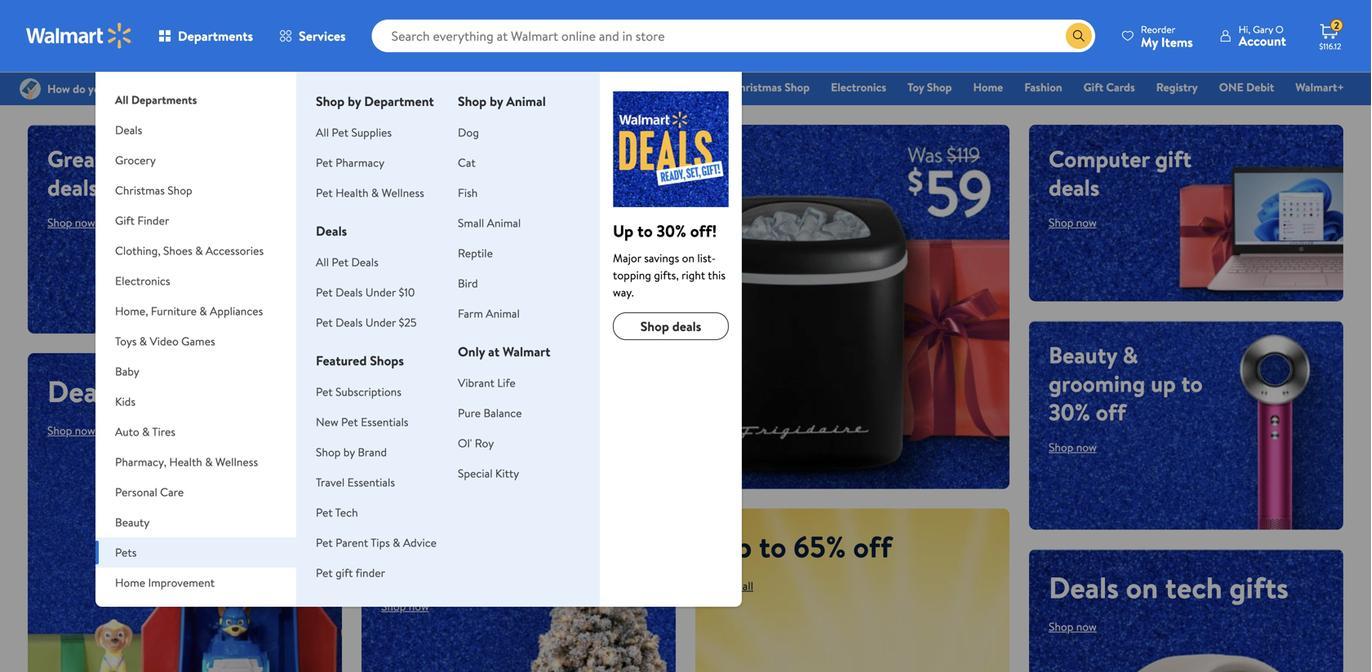 Task type: locate. For each thing, give the bounding box(es) containing it.
& inside beauty & grooming up to 30% off
[[1123, 339, 1138, 371]]

finder down walmart site-wide search box
[[678, 79, 710, 95]]

gift finder up clothing,
[[115, 213, 169, 229]]

up for up to 30% off seasonal decor
[[381, 527, 410, 559]]

featured shops
[[316, 352, 404, 370]]

finder inside dropdown button
[[137, 213, 169, 229]]

essentials inside grocery & essentials 'link'
[[586, 79, 634, 95]]

shop now link for computer gift deals
[[1049, 215, 1097, 231]]

to up the savings
[[637, 220, 653, 242]]

toys & video games button
[[96, 326, 296, 357]]

30% inside the up to 30% off! major savings on list- topping gifts, right this way.
[[657, 220, 686, 242]]

1 vertical spatial gift
[[335, 565, 353, 581]]

travel essentials link
[[316, 475, 395, 491]]

0 vertical spatial 30%
[[657, 220, 686, 242]]

0 vertical spatial gift
[[1155, 143, 1192, 175]]

off
[[1096, 396, 1126, 428], [853, 527, 892, 567], [489, 527, 520, 559]]

great
[[47, 143, 104, 175]]

up up 'finder'
[[381, 527, 410, 559]]

pet down all pet deals link
[[316, 284, 333, 300]]

roy
[[475, 435, 494, 451]]

shop now link for deals on toy gifts
[[47, 423, 95, 439]]

parent
[[335, 535, 368, 551]]

up for up to 30% off! major savings on list- topping gifts, right this way.
[[613, 220, 634, 242]]

1 vertical spatial essentials
[[361, 414, 408, 430]]

all up pet deals under $10 link
[[316, 254, 329, 270]]

personal care button
[[96, 477, 296, 508]]

major
[[613, 250, 641, 266]]

1 vertical spatial beauty
[[115, 515, 150, 531]]

2 vertical spatial 30%
[[442, 527, 484, 559]]

1 under from the top
[[365, 284, 396, 300]]

pet health & wellness link
[[316, 185, 424, 201]]

0 vertical spatial home
[[973, 79, 1003, 95]]

0 vertical spatial grocery
[[533, 79, 572, 95]]

under
[[365, 284, 396, 300], [365, 315, 396, 331]]

shop all
[[715, 578, 753, 594]]

christmas shop button
[[96, 175, 296, 206]]

electronics left toy
[[831, 79, 886, 95]]

christmas shop inside christmas shop dropdown button
[[115, 182, 192, 198]]

gifts,
[[654, 267, 679, 283]]

pet right new
[[341, 414, 358, 430]]

departments up deals dropdown button
[[131, 92, 197, 108]]

electronics
[[831, 79, 886, 95], [115, 273, 170, 289]]

department
[[364, 92, 434, 110]]

0 horizontal spatial off
[[489, 527, 520, 559]]

1 vertical spatial under
[[365, 315, 396, 331]]

christmas down home
[[115, 182, 165, 198]]

farm animal
[[458, 306, 520, 322]]

up
[[613, 220, 634, 242], [715, 527, 752, 567], [381, 527, 410, 559]]

pet down pet pharmacy link
[[316, 185, 333, 201]]

& inside dropdown button
[[142, 424, 150, 440]]

1 horizontal spatial deals
[[672, 317, 701, 335]]

2 horizontal spatial deals
[[1049, 171, 1100, 203]]

1 horizontal spatial gift finder
[[655, 79, 710, 95]]

electronics down clothing,
[[115, 273, 170, 289]]

1 horizontal spatial home
[[973, 79, 1003, 95]]

2 horizontal spatial on
[[1126, 567, 1158, 608]]

off down the kitty
[[489, 527, 520, 559]]

gift finder inside dropdown button
[[115, 213, 169, 229]]

up up major
[[613, 220, 634, 242]]

one debit link
[[1212, 78, 1282, 96]]

beauty for beauty & grooming up to 30% off
[[1049, 339, 1117, 371]]

$116.12
[[1319, 41, 1341, 52]]

gift inside dropdown button
[[115, 213, 135, 229]]

essentials for new pet essentials
[[361, 414, 408, 430]]

bird link
[[458, 275, 478, 291]]

0 vertical spatial wellness
[[382, 185, 424, 201]]

& left the up
[[1123, 339, 1138, 371]]

travel essentials
[[316, 475, 395, 491]]

gifts
[[212, 371, 271, 412], [1229, 567, 1289, 608]]

deals inside 'great home deals'
[[47, 171, 98, 203]]

now for yep, new deals!
[[437, 440, 463, 460]]

& right furniture
[[199, 303, 207, 319]]

essentials down brand
[[347, 475, 395, 491]]

pet up new
[[316, 384, 333, 400]]

deals
[[47, 171, 98, 203], [1049, 171, 1100, 203], [672, 317, 701, 335]]

toy shop
[[908, 79, 952, 95]]

pet for pet deals under $10
[[316, 284, 333, 300]]

departments
[[178, 27, 253, 45], [131, 92, 197, 108]]

baby
[[115, 364, 139, 380]]

grocery right deals link
[[533, 79, 572, 95]]

1 vertical spatial grocery
[[115, 152, 156, 168]]

0 horizontal spatial electronics
[[115, 273, 170, 289]]

& left tires
[[142, 424, 150, 440]]

1 horizontal spatial gift
[[1155, 143, 1192, 175]]

shop now link for up to 30% off seasonal decor
[[381, 599, 429, 615]]

1 vertical spatial on
[[125, 371, 157, 412]]

& down the 'auto & tires' dropdown button
[[205, 454, 213, 470]]

gifts for deals on tech gifts
[[1229, 567, 1289, 608]]

0 vertical spatial on
[[682, 250, 695, 266]]

grocery inside 'link'
[[533, 79, 572, 95]]

2 horizontal spatial up
[[715, 527, 752, 567]]

electronics inside dropdown button
[[115, 273, 170, 289]]

auto
[[115, 424, 139, 440]]

up inside the up to 30% off! major savings on list- topping gifts, right this way.
[[613, 220, 634, 242]]

0 vertical spatial health
[[335, 185, 369, 201]]

health down pet pharmacy link
[[335, 185, 369, 201]]

gift finder for gift finder link
[[655, 79, 710, 95]]

christmas for christmas shop link
[[732, 79, 782, 95]]

0 horizontal spatial gifts
[[212, 371, 271, 412]]

pet for pet pharmacy
[[316, 155, 333, 171]]

beauty inside beauty & grooming up to 30% off
[[1049, 339, 1117, 371]]

christmas shop down home
[[115, 182, 192, 198]]

christmas shop down walmart site-wide search box
[[732, 79, 810, 95]]

gift down registry
[[1155, 143, 1192, 175]]

hi,
[[1239, 22, 1251, 36]]

shop deals
[[640, 317, 701, 335]]

& right shop by animal
[[575, 79, 583, 95]]

gift finder for gift finder dropdown button
[[115, 213, 169, 229]]

pets
[[115, 545, 137, 561]]

1 vertical spatial wellness
[[215, 454, 258, 470]]

off inside beauty & grooming up to 30% off
[[1096, 396, 1126, 428]]

pet left pharmacy
[[316, 155, 333, 171]]

0 horizontal spatial wellness
[[215, 454, 258, 470]]

christmas shop
[[732, 79, 810, 95], [115, 182, 192, 198]]

to inside the up to 30% off! major savings on list- topping gifts, right this way.
[[637, 220, 653, 242]]

cat
[[458, 155, 476, 171]]

home for home
[[973, 79, 1003, 95]]

0 vertical spatial departments
[[178, 27, 253, 45]]

pure balance
[[458, 405, 522, 421]]

finder up clothing,
[[137, 213, 169, 229]]

0 vertical spatial beauty
[[1049, 339, 1117, 371]]

supplies
[[351, 124, 392, 140]]

home, furniture & appliances
[[115, 303, 263, 319]]

1 horizontal spatial off
[[853, 527, 892, 567]]

0 vertical spatial essentials
[[586, 79, 634, 95]]

under left $25
[[365, 315, 396, 331]]

ol'
[[458, 435, 472, 451]]

christmas
[[732, 79, 782, 95], [115, 182, 165, 198]]

all up pet pharmacy link
[[316, 124, 329, 140]]

health down the 'auto & tires' dropdown button
[[169, 454, 202, 470]]

shop now for deals on tech gifts
[[1049, 619, 1097, 635]]

off for up to 30% off seasonal decor
[[489, 527, 520, 559]]

garden
[[154, 605, 190, 621]]

pet pharmacy
[[316, 155, 384, 171]]

to right tips
[[415, 527, 437, 559]]

grocery & essentials link
[[525, 78, 641, 96]]

2 vertical spatial animal
[[486, 306, 520, 322]]

1 horizontal spatial health
[[335, 185, 369, 201]]

all
[[115, 92, 129, 108], [316, 124, 329, 140], [316, 254, 329, 270]]

1 horizontal spatial on
[[682, 250, 695, 266]]

on up auto & tires
[[125, 371, 157, 412]]

0 horizontal spatial home
[[115, 575, 145, 591]]

1 vertical spatial all
[[316, 124, 329, 140]]

1 horizontal spatial gifts
[[1229, 567, 1289, 608]]

gifts right tech
[[1229, 567, 1289, 608]]

pet up 'featured' on the left bottom of the page
[[316, 315, 333, 331]]

2 under from the top
[[365, 315, 396, 331]]

registry
[[1156, 79, 1198, 95]]

beauty inside "dropdown button"
[[115, 515, 150, 531]]

up up shop all
[[715, 527, 752, 567]]

grocery inside dropdown button
[[115, 152, 156, 168]]

now for up to 30% off seasonal decor
[[409, 599, 429, 615]]

0 vertical spatial christmas
[[732, 79, 782, 95]]

1 vertical spatial 30%
[[1049, 396, 1090, 428]]

0 horizontal spatial beauty
[[115, 515, 150, 531]]

home improvement button
[[96, 568, 296, 598]]

essentials left gift finder link
[[586, 79, 634, 95]]

shop inside dropdown button
[[168, 182, 192, 198]]

1 horizontal spatial electronics
[[831, 79, 886, 95]]

pet left 'tech'
[[316, 505, 333, 521]]

pet left parent
[[316, 535, 333, 551]]

vibrant life
[[458, 375, 516, 391]]

to for up to 65% off
[[759, 527, 786, 567]]

gift left 'finder'
[[335, 565, 353, 581]]

finder for gift finder dropdown button
[[137, 213, 169, 229]]

shop now link for beauty & grooming up to 30% off
[[1049, 440, 1097, 455]]

shop deals link
[[613, 313, 729, 340]]

on left tech
[[1126, 567, 1158, 608]]

home,
[[115, 303, 148, 319]]

christmas down walmart site-wide search box
[[732, 79, 782, 95]]

1 horizontal spatial finder
[[678, 79, 710, 95]]

finder
[[356, 565, 385, 581]]

1 horizontal spatial beauty
[[1049, 339, 1117, 371]]

0 horizontal spatial gift
[[335, 565, 353, 581]]

deals
[[484, 79, 511, 95], [115, 122, 142, 138], [316, 222, 347, 240], [351, 254, 379, 270], [335, 284, 363, 300], [335, 315, 363, 331], [47, 371, 118, 412], [1049, 567, 1119, 608]]

topping
[[613, 267, 651, 283]]

walmart
[[503, 343, 550, 361]]

2 vertical spatial all
[[316, 254, 329, 270]]

now for deals on tech gifts
[[1076, 619, 1097, 635]]

home left fashion
[[973, 79, 1003, 95]]

pet left 'finder'
[[316, 565, 333, 581]]

featured
[[316, 352, 367, 370]]

1 horizontal spatial christmas shop
[[732, 79, 810, 95]]

gift for computer
[[1155, 143, 1192, 175]]

2 vertical spatial on
[[1126, 567, 1158, 608]]

new
[[316, 414, 338, 430]]

by for brand
[[343, 444, 355, 460]]

health for pet
[[335, 185, 369, 201]]

30% inside up to 30% off seasonal decor
[[442, 527, 484, 559]]

one debit
[[1219, 79, 1274, 95]]

1 vertical spatial finder
[[137, 213, 169, 229]]

home up patio
[[115, 575, 145, 591]]

pet subscriptions
[[316, 384, 401, 400]]

1 horizontal spatial 30%
[[657, 220, 686, 242]]

christmas inside dropdown button
[[115, 182, 165, 198]]

0 vertical spatial gift finder
[[655, 79, 710, 95]]

now for beauty & grooming up to 30% off
[[1076, 440, 1097, 455]]

2 horizontal spatial gift
[[1084, 79, 1103, 95]]

0 horizontal spatial christmas
[[115, 182, 165, 198]]

christmas shop inside christmas shop link
[[732, 79, 810, 95]]

30%
[[657, 220, 686, 242], [1049, 396, 1090, 428], [442, 527, 484, 559]]

great home deals
[[47, 143, 165, 203]]

0 vertical spatial christmas shop
[[732, 79, 810, 95]]

0 vertical spatial finder
[[678, 79, 710, 95]]

deals inside computer gift deals
[[1049, 171, 1100, 203]]

off inside up to 30% off seasonal decor
[[489, 527, 520, 559]]

shop now for deals on toy gifts
[[47, 423, 95, 439]]

wellness down the 'auto & tires' dropdown button
[[215, 454, 258, 470]]

toy shop link
[[900, 78, 959, 96]]

gift inside computer gift deals
[[1155, 143, 1192, 175]]

patio & garden
[[115, 605, 190, 621]]

1 horizontal spatial gift
[[655, 79, 675, 95]]

now for great home deals
[[75, 215, 95, 231]]

pure balance link
[[458, 405, 522, 421]]

auto & tires button
[[96, 417, 296, 447]]

wellness inside dropdown button
[[215, 454, 258, 470]]

0 horizontal spatial gift finder
[[115, 213, 169, 229]]

shop now link for yep, new deals!
[[381, 431, 483, 470]]

2 horizontal spatial off
[[1096, 396, 1126, 428]]

on for deals on toy gifts
[[125, 371, 157, 412]]

1 horizontal spatial up
[[613, 220, 634, 242]]

shop now for great home deals
[[47, 215, 95, 231]]

on up right
[[682, 250, 695, 266]]

shop by brand link
[[316, 444, 387, 460]]

wellness for pet health & wellness
[[382, 185, 424, 201]]

1 horizontal spatial grocery
[[533, 79, 572, 95]]

deals on tech gifts
[[1049, 567, 1289, 608]]

all for shop by department
[[316, 124, 329, 140]]

0 horizontal spatial christmas shop
[[115, 182, 192, 198]]

essentials
[[586, 79, 634, 95], [361, 414, 408, 430], [347, 475, 395, 491]]

now for deals on toy gifts
[[75, 423, 95, 439]]

1 vertical spatial gift finder
[[115, 213, 169, 229]]

1 vertical spatial departments
[[131, 92, 197, 108]]

departments up all departments link on the top of the page
[[178, 27, 253, 45]]

home inside 'dropdown button'
[[115, 575, 145, 591]]

by for animal
[[490, 92, 503, 110]]

gifts right the toy
[[212, 371, 271, 412]]

shop now for yep, new deals!
[[401, 440, 463, 460]]

under for $25
[[365, 315, 396, 331]]

0 horizontal spatial finder
[[137, 213, 169, 229]]

gift inside "link"
[[1084, 79, 1103, 95]]

wellness
[[382, 185, 424, 201], [215, 454, 258, 470]]

1 horizontal spatial christmas
[[732, 79, 782, 95]]

home for home improvement
[[115, 575, 145, 591]]

all up home
[[115, 92, 129, 108]]

1 vertical spatial health
[[169, 454, 202, 470]]

health for pharmacy,
[[169, 454, 202, 470]]

1 vertical spatial animal
[[487, 215, 521, 231]]

deals for deals on toy gifts
[[47, 171, 98, 203]]

health inside dropdown button
[[169, 454, 202, 470]]

to inside up to 30% off seasonal decor
[[415, 527, 437, 559]]

kids
[[115, 394, 135, 410]]

pet gift finder link
[[316, 565, 385, 581]]

pet
[[332, 124, 349, 140], [316, 155, 333, 171], [316, 185, 333, 201], [332, 254, 349, 270], [316, 284, 333, 300], [316, 315, 333, 331], [316, 384, 333, 400], [341, 414, 358, 430], [316, 505, 333, 521], [316, 535, 333, 551], [316, 565, 333, 581]]

1 vertical spatial christmas shop
[[115, 182, 192, 198]]

to inside beauty & grooming up to 30% off
[[1181, 368, 1203, 400]]

pet for pet subscriptions
[[316, 384, 333, 400]]

gift finder down walmart site-wide search box
[[655, 79, 710, 95]]

0 horizontal spatial up
[[381, 527, 410, 559]]

toys & video games
[[115, 333, 215, 349]]

under left $10
[[365, 284, 396, 300]]

to for up to 30% off! major savings on list- topping gifts, right this way.
[[637, 220, 653, 242]]

pets image
[[613, 91, 729, 207]]

1 vertical spatial christmas
[[115, 182, 165, 198]]

dog
[[458, 124, 479, 140]]

grocery right great
[[115, 152, 156, 168]]

shop now
[[47, 215, 95, 231], [1049, 215, 1097, 231], [47, 423, 95, 439], [1049, 440, 1097, 455], [401, 440, 463, 460], [381, 599, 429, 615], [1049, 619, 1097, 635]]

fashion link
[[1017, 78, 1070, 96]]

up to 65% off
[[715, 527, 892, 567]]

off left the up
[[1096, 396, 1126, 428]]

to right the up
[[1181, 368, 1203, 400]]

seasonal
[[381, 556, 465, 587]]

1 horizontal spatial wellness
[[382, 185, 424, 201]]

grocery for grocery & essentials
[[533, 79, 572, 95]]

1 vertical spatial gifts
[[1229, 567, 1289, 608]]

video
[[150, 333, 179, 349]]

0 horizontal spatial 30%
[[442, 527, 484, 559]]

life
[[497, 375, 516, 391]]

new pet essentials
[[316, 414, 408, 430]]

1 vertical spatial home
[[115, 575, 145, 591]]

electronics for the electronics dropdown button
[[115, 273, 170, 289]]

0 horizontal spatial grocery
[[115, 152, 156, 168]]

up inside up to 30% off seasonal decor
[[381, 527, 410, 559]]

now for computer gift deals
[[1076, 215, 1097, 231]]

one
[[1219, 79, 1244, 95]]

essentials up brand
[[361, 414, 408, 430]]

1 vertical spatial electronics
[[115, 273, 170, 289]]

0 horizontal spatial deals
[[47, 171, 98, 203]]

0 horizontal spatial health
[[169, 454, 202, 470]]

0 horizontal spatial on
[[125, 371, 157, 412]]

wellness down pharmacy
[[382, 185, 424, 201]]

to for up to 30% off seasonal decor
[[415, 527, 437, 559]]

pet subscriptions link
[[316, 384, 401, 400]]

pet for pet tech
[[316, 505, 333, 521]]

0 vertical spatial electronics
[[831, 79, 886, 95]]

0 vertical spatial under
[[365, 284, 396, 300]]

by
[[348, 92, 361, 110], [490, 92, 503, 110], [343, 444, 355, 460]]

small animal
[[458, 215, 521, 231]]

to left 65%
[[759, 527, 786, 567]]

off right 65%
[[853, 527, 892, 567]]

2 horizontal spatial 30%
[[1049, 396, 1090, 428]]

0 horizontal spatial gift
[[115, 213, 135, 229]]

gift cards
[[1084, 79, 1135, 95]]

0 vertical spatial gifts
[[212, 371, 271, 412]]



Task type: describe. For each thing, give the bounding box(es) containing it.
animal for small animal
[[487, 215, 521, 231]]

games
[[181, 333, 215, 349]]

beauty for beauty
[[115, 515, 150, 531]]

vibrant
[[458, 375, 495, 391]]

all departments link
[[96, 72, 296, 115]]

on for deals on tech gifts
[[1126, 567, 1158, 608]]

deals on toy gifts
[[47, 371, 271, 412]]

pet health & wellness
[[316, 185, 424, 201]]

shop now link for deals on tech gifts
[[1049, 619, 1097, 635]]

up to 30% off seasonal decor
[[381, 527, 527, 587]]

30% for up to 30% off! major savings on list- topping gifts, right this way.
[[657, 220, 686, 242]]

gifts for deals on toy gifts
[[212, 371, 271, 412]]

gift cards link
[[1076, 78, 1142, 96]]

all for deals
[[316, 254, 329, 270]]

reorder my items
[[1141, 22, 1193, 51]]

yep,
[[381, 359, 451, 413]]

gift for pet
[[335, 565, 353, 581]]

pets button
[[96, 538, 296, 568]]

way.
[[613, 284, 634, 300]]

$10
[[399, 284, 415, 300]]

walmart image
[[26, 23, 132, 49]]

debit
[[1246, 79, 1274, 95]]

new pet essentials link
[[316, 414, 408, 430]]

shop by brand
[[316, 444, 387, 460]]

2 vertical spatial essentials
[[347, 475, 395, 491]]

grocery for grocery
[[115, 152, 156, 168]]

& inside 'link'
[[575, 79, 583, 95]]

pet tech
[[316, 505, 358, 521]]

home link
[[966, 78, 1011, 96]]

o
[[1276, 22, 1284, 36]]

christmas shop for christmas shop link
[[732, 79, 810, 95]]

& right tips
[[393, 535, 400, 551]]

gift for gift finder dropdown button
[[115, 213, 135, 229]]

christmas shop for christmas shop dropdown button on the left of the page
[[115, 182, 192, 198]]

Walmart Site-Wide search field
[[372, 20, 1095, 52]]

walmart+ link
[[1288, 78, 1352, 96]]

fish
[[458, 185, 478, 201]]

patio
[[115, 605, 141, 621]]

gift finder button
[[96, 206, 296, 236]]

& right patio
[[143, 605, 151, 621]]

shop now link for great home deals
[[47, 215, 95, 231]]

up
[[1151, 368, 1176, 400]]

account
[[1239, 32, 1286, 50]]

toy
[[164, 371, 205, 412]]

deals inside dropdown button
[[115, 122, 142, 138]]

bird
[[458, 275, 478, 291]]

pet deals under $25
[[316, 315, 417, 331]]

baby button
[[96, 357, 296, 387]]

pet for pet gift finder
[[316, 565, 333, 581]]

pet parent tips & advice link
[[316, 535, 437, 551]]

pet pharmacy link
[[316, 155, 384, 171]]

essentials for grocery & essentials
[[586, 79, 634, 95]]

0 vertical spatial all
[[115, 92, 129, 108]]

all pet supplies
[[316, 124, 392, 140]]

$25
[[399, 315, 417, 331]]

up for up to 65% off
[[715, 527, 752, 567]]

departments inside popup button
[[178, 27, 253, 45]]

& down pharmacy
[[371, 185, 379, 201]]

at
[[488, 343, 500, 361]]

clothing, shoes & accessories button
[[96, 236, 296, 266]]

gift finder link
[[648, 78, 718, 96]]

hi, gary o account
[[1239, 22, 1286, 50]]

care
[[160, 484, 184, 500]]

christmas for christmas shop dropdown button on the left of the page
[[115, 182, 165, 198]]

my
[[1141, 33, 1158, 51]]

pharmacy,
[[115, 454, 166, 470]]

appliances
[[210, 303, 263, 319]]

only at walmart
[[458, 343, 550, 361]]

improvement
[[148, 575, 215, 591]]

all pet deals link
[[316, 254, 379, 270]]

special kitty
[[458, 466, 519, 482]]

pet left supplies
[[332, 124, 349, 140]]

grooming
[[1049, 368, 1145, 400]]

small
[[458, 215, 484, 231]]

cards
[[1106, 79, 1135, 95]]

services
[[299, 27, 346, 45]]

christmas shop link
[[724, 78, 817, 96]]

ol' roy link
[[458, 435, 494, 451]]

shop by animal
[[458, 92, 546, 110]]

subscriptions
[[335, 384, 401, 400]]

electronics for electronics link
[[831, 79, 886, 95]]

tires
[[152, 424, 175, 440]]

walmart+
[[1296, 79, 1344, 95]]

all pet deals
[[316, 254, 379, 270]]

new
[[460, 359, 530, 413]]

electronics button
[[96, 266, 296, 296]]

search icon image
[[1072, 29, 1085, 42]]

& right shoes
[[195, 243, 203, 259]]

shop all link
[[715, 578, 753, 594]]

finder for gift finder link
[[678, 79, 710, 95]]

patio & garden button
[[96, 598, 296, 628]]

pet up pet deals under $10 link
[[332, 254, 349, 270]]

& right "toys"
[[139, 333, 147, 349]]

electronics link
[[824, 78, 894, 96]]

cat link
[[458, 155, 476, 171]]

shop now for up to 30% off seasonal decor
[[381, 599, 429, 615]]

off!
[[690, 220, 717, 242]]

brand
[[358, 444, 387, 460]]

vibrant life link
[[458, 375, 516, 391]]

pet deals under $10
[[316, 284, 415, 300]]

Search search field
[[372, 20, 1095, 52]]

gift for gift finder link
[[655, 79, 675, 95]]

departments button
[[145, 16, 266, 55]]

special
[[458, 466, 493, 482]]

30% for up to 30% off seasonal decor
[[442, 527, 484, 559]]

on inside the up to 30% off! major savings on list- topping gifts, right this way.
[[682, 250, 695, 266]]

beauty & grooming up to 30% off
[[1049, 339, 1203, 428]]

computer gift deals
[[1049, 143, 1192, 203]]

pet for pet deals under $25
[[316, 315, 333, 331]]

deals!
[[539, 359, 636, 413]]

0 vertical spatial animal
[[506, 92, 546, 110]]

deals for beauty & grooming up to 30% off
[[1049, 171, 1100, 203]]

shop now for beauty & grooming up to 30% off
[[1049, 440, 1097, 455]]

off for up to 65% off
[[853, 527, 892, 567]]

30% inside beauty & grooming up to 30% off
[[1049, 396, 1090, 428]]

animal for farm animal
[[486, 306, 520, 322]]

pharmacy, health & wellness
[[115, 454, 258, 470]]

gift for gift cards "link" at top right
[[1084, 79, 1103, 95]]

right
[[682, 267, 705, 283]]

by for department
[[348, 92, 361, 110]]

travel
[[316, 475, 345, 491]]

tech
[[335, 505, 358, 521]]

pet for pet health & wellness
[[316, 185, 333, 201]]

pet for pet parent tips & advice
[[316, 535, 333, 551]]

toys
[[115, 333, 137, 349]]

pet gift finder
[[316, 565, 385, 581]]

under for $10
[[365, 284, 396, 300]]

clothing,
[[115, 243, 161, 259]]

wellness for pharmacy, health & wellness
[[215, 454, 258, 470]]

shop now for computer gift deals
[[1049, 215, 1097, 231]]



Task type: vqa. For each thing, say whether or not it's contained in the screenshot.
to corresponding to Up to 65% off
yes



